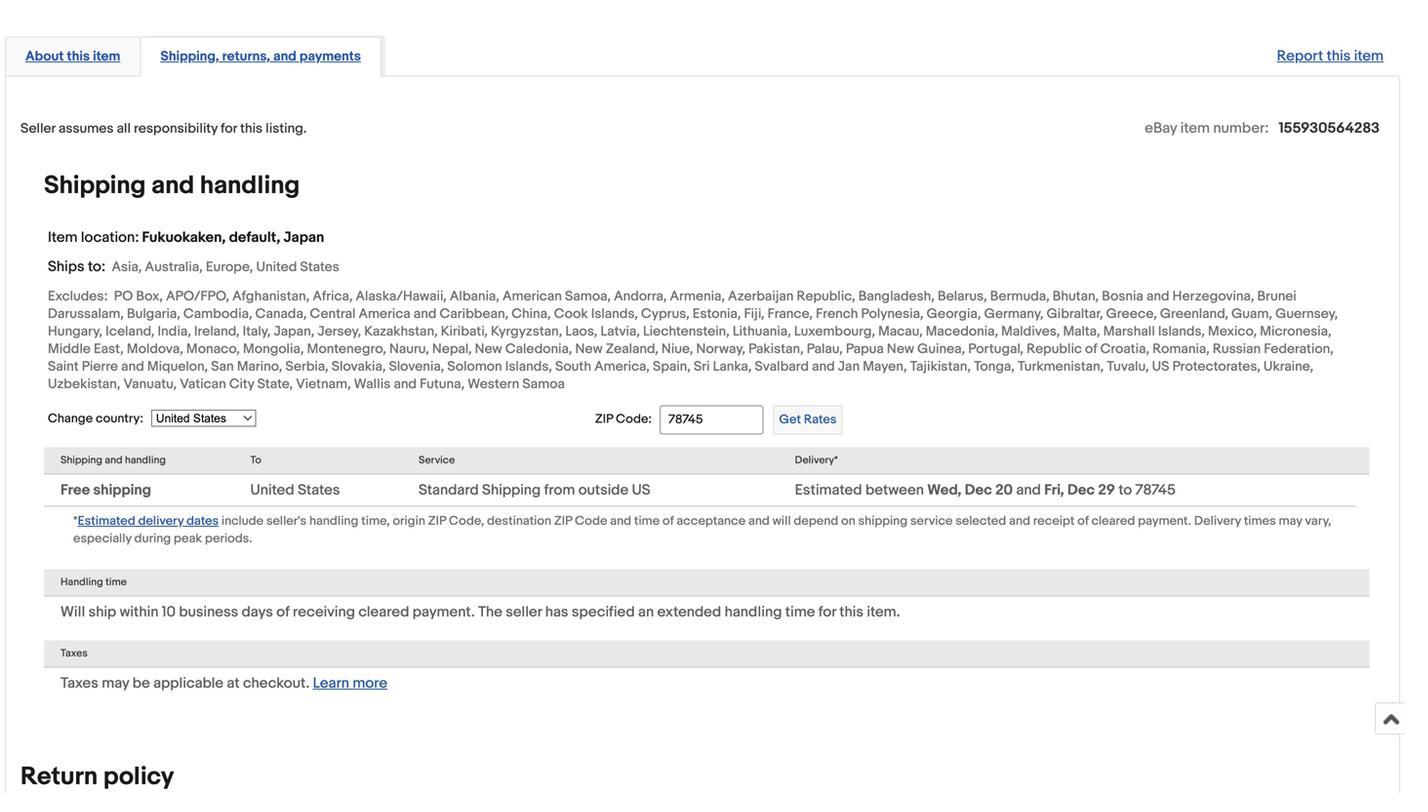 Task type: vqa. For each thing, say whether or not it's contained in the screenshot.
their
no



Task type: locate. For each thing, give the bounding box(es) containing it.
pakistan,
[[749, 341, 804, 358]]

0 vertical spatial united
[[256, 259, 297, 276]]

bulgaria,
[[127, 306, 180, 322]]

romania,
[[1153, 341, 1210, 358]]

cleared right receiving
[[358, 604, 409, 621]]

2 horizontal spatial zip
[[595, 412, 613, 427]]

handling left time,
[[309, 514, 359, 529]]

payment. down 78745
[[1138, 514, 1192, 529]]

niue,
[[662, 341, 693, 358]]

new down macau,
[[887, 341, 914, 358]]

0 horizontal spatial dec
[[965, 482, 992, 499]]

estonia,
[[693, 306, 741, 322]]

2 vertical spatial islands,
[[505, 359, 552, 375]]

1 horizontal spatial new
[[575, 341, 603, 358]]

georgia,
[[927, 306, 981, 322]]

dec left 29
[[1068, 482, 1095, 499]]

return
[[20, 762, 98, 792]]

for left item.
[[819, 604, 836, 621]]

1 horizontal spatial islands,
[[591, 306, 638, 322]]

bosnia
[[1102, 288, 1144, 305]]

cleared down 29
[[1092, 514, 1135, 529]]

papua
[[846, 341, 884, 358]]

1 horizontal spatial for
[[819, 604, 836, 621]]

1 horizontal spatial may
[[1279, 514, 1303, 529]]

1 horizontal spatial payment.
[[1138, 514, 1192, 529]]

zip left code
[[554, 514, 572, 529]]

states up seller's
[[298, 482, 340, 499]]

estimated down delivery*
[[795, 482, 862, 499]]

and right returns,
[[273, 48, 297, 65]]

and left will
[[749, 514, 770, 529]]

payments
[[300, 48, 361, 65]]

1 dec from the left
[[965, 482, 992, 499]]

shipping and handling up free shipping
[[61, 454, 166, 467]]

ireland,
[[194, 323, 240, 340]]

box,
[[136, 288, 163, 305]]

get rates
[[779, 412, 837, 428]]

united states
[[250, 482, 340, 499]]

brunei
[[1258, 288, 1297, 305]]

1 vertical spatial time
[[105, 576, 127, 589]]

item right ebay
[[1181, 119, 1210, 137]]

time
[[634, 514, 660, 529], [105, 576, 127, 589], [785, 604, 815, 621]]

belarus,
[[938, 288, 987, 305]]

20
[[996, 482, 1013, 499]]

handling
[[200, 171, 300, 201], [125, 454, 166, 467], [309, 514, 359, 529], [725, 604, 782, 621]]

1 vertical spatial shipping
[[858, 514, 908, 529]]

po
[[114, 288, 133, 305]]

afghanistan,
[[232, 288, 310, 305]]

andorra,
[[614, 288, 667, 305]]

asia,
[[112, 259, 142, 276]]

shipping up destination
[[482, 482, 541, 499]]

macau,
[[878, 323, 923, 340]]

caledonia,
[[505, 341, 572, 358]]

states up africa, on the top left of page
[[300, 259, 339, 276]]

america
[[359, 306, 411, 322]]

shipping, returns, and payments
[[160, 48, 361, 65]]

2 horizontal spatial time
[[785, 604, 815, 621]]

0 vertical spatial islands,
[[591, 306, 638, 322]]

alaska/hawaii,
[[356, 288, 447, 305]]

islands, up romania,
[[1158, 323, 1205, 340]]

zip left code:
[[595, 412, 613, 427]]

shipping and handling up fukuokaken, in the top of the page
[[44, 171, 300, 201]]

2 vertical spatial shipping
[[482, 482, 541, 499]]

default,
[[229, 229, 280, 246]]

albania,
[[450, 288, 500, 305]]

item right report
[[1354, 47, 1384, 65]]

specified
[[572, 604, 635, 621]]

shipping up * estimated delivery dates
[[93, 482, 151, 499]]

seller assumes all responsibility for this listing.
[[20, 120, 307, 137]]

get rates button
[[773, 405, 843, 435]]

shipping down between
[[858, 514, 908, 529]]

1 horizontal spatial dec
[[1068, 482, 1095, 499]]

gibraltar,
[[1047, 306, 1103, 322]]

acceptance
[[677, 514, 746, 529]]

0 horizontal spatial shipping
[[93, 482, 151, 499]]

of inside po box, apo/fpo, afghanistan, africa, alaska/hawaii, albania, american samoa, andorra, armenia, azerbaijan republic, bangladesh, belarus, bermuda, bhutan, bosnia and herzegovina, brunei darussalam, bulgaria, cambodia, canada, central america and caribbean, china, cook islands, cyprus, estonia, fiji, france, french polynesia, georgia, germany, gibraltar, greece, greenland, guam, guernsey, hungary, iceland, india, ireland, italy, japan, jersey, kazakhstan, kiribati, kyrgyzstan, laos, latvia, liechtenstein, lithuania, luxembourg, macau, macedonia, maldives, malta, marshall islands, mexico, micronesia, middle east, moldova, monaco, mongolia, montenegro, nauru, nepal, new caledonia, new zealand, niue, norway, pakistan, palau, papua new guinea, portugal, republic of croatia, romania, russian federation, saint pierre and miquelon, san marino, serbia, slovakia, slovenia, solomon islands, south america, spain, sri lanka, svalbard and jan mayen, tajikistan, tonga, turkmenistan, tuvalu, us protectorates, ukraine, uzbekistan, vanuatu, vatican city state, vietnam, wallis and futuna, western samoa
[[1085, 341, 1097, 358]]

this right about
[[67, 48, 90, 65]]

malta,
[[1063, 323, 1101, 340]]

moldova,
[[127, 341, 183, 358]]

japan
[[284, 229, 324, 246]]

this inside button
[[67, 48, 90, 65]]

slovakia,
[[332, 359, 386, 375]]

herzegovina,
[[1173, 288, 1255, 305]]

0 horizontal spatial estimated
[[78, 514, 135, 529]]

3 new from the left
[[887, 341, 914, 358]]

dec left '20'
[[965, 482, 992, 499]]

2 taxes from the top
[[61, 675, 98, 692]]

handling up default,
[[200, 171, 300, 201]]

french
[[816, 306, 858, 322]]

and left receipt
[[1009, 514, 1031, 529]]

and up vanuatu,
[[121, 359, 144, 375]]

samoa
[[522, 376, 565, 393]]

0 vertical spatial estimated
[[795, 482, 862, 499]]

and down the 'palau,'
[[812, 359, 835, 375]]

item inside "link"
[[1354, 47, 1384, 65]]

zip right origin
[[428, 514, 446, 529]]

0 vertical spatial may
[[1279, 514, 1303, 529]]

tajikistan,
[[910, 359, 971, 375]]

0 horizontal spatial item
[[93, 48, 120, 65]]

of right receipt
[[1078, 514, 1089, 529]]

peak
[[174, 531, 202, 546]]

item right about
[[93, 48, 120, 65]]

0 vertical spatial states
[[300, 259, 339, 276]]

1 vertical spatial cleared
[[358, 604, 409, 621]]

of down malta, at the right of the page
[[1085, 341, 1097, 358]]

shipping up 'free'
[[61, 454, 102, 467]]

zip
[[595, 412, 613, 427], [428, 514, 446, 529], [554, 514, 572, 529]]

fiji,
[[744, 306, 765, 322]]

0 vertical spatial us
[[1152, 359, 1170, 375]]

slovenia,
[[389, 359, 444, 375]]

monaco,
[[186, 341, 240, 358]]

laos,
[[565, 323, 598, 340]]

change
[[48, 411, 93, 426]]

central
[[310, 306, 356, 322]]

estimated up especially
[[78, 514, 135, 529]]

0 vertical spatial for
[[221, 120, 237, 137]]

to:
[[88, 258, 106, 276]]

russian
[[1213, 341, 1261, 358]]

taxes down will
[[61, 647, 88, 660]]

croatia,
[[1101, 341, 1150, 358]]

caribbean,
[[440, 306, 509, 322]]

handling down country:
[[125, 454, 166, 467]]

italy,
[[243, 323, 271, 340]]

saint
[[48, 359, 79, 375]]

1 vertical spatial may
[[102, 675, 129, 692]]

2 horizontal spatial islands,
[[1158, 323, 1205, 340]]

0 vertical spatial taxes
[[61, 647, 88, 660]]

1 horizontal spatial zip
[[554, 514, 572, 529]]

kiribati,
[[441, 323, 488, 340]]

payment. left "the"
[[413, 604, 475, 621]]

us down romania,
[[1152, 359, 1170, 375]]

us inside po box, apo/fpo, afghanistan, africa, alaska/hawaii, albania, american samoa, andorra, armenia, azerbaijan republic, bangladesh, belarus, bermuda, bhutan, bosnia and herzegovina, brunei darussalam, bulgaria, cambodia, canada, central america and caribbean, china, cook islands, cyprus, estonia, fiji, france, french polynesia, georgia, germany, gibraltar, greece, greenland, guam, guernsey, hungary, iceland, india, ireland, italy, japan, jersey, kazakhstan, kiribati, kyrgyzstan, laos, latvia, liechtenstein, lithuania, luxembourg, macau, macedonia, maldives, malta, marshall islands, mexico, micronesia, middle east, moldova, monaco, mongolia, montenegro, nauru, nepal, new caledonia, new zealand, niue, norway, pakistan, palau, papua new guinea, portugal, republic of croatia, romania, russian federation, saint pierre and miquelon, san marino, serbia, slovakia, slovenia, solomon islands, south america, spain, sri lanka, svalbard and jan mayen, tajikistan, tonga, turkmenistan, tuvalu, us protectorates, ukraine, uzbekistan, vanuatu, vatican city state, vietnam, wallis and futuna, western samoa
[[1152, 359, 1170, 375]]

about this item
[[25, 48, 120, 65]]

standard
[[419, 482, 479, 499]]

1 vertical spatial us
[[632, 482, 651, 499]]

dec
[[965, 482, 992, 499], [1068, 482, 1095, 499]]

item inside button
[[93, 48, 120, 65]]

1 vertical spatial islands,
[[1158, 323, 1205, 340]]

2 vertical spatial time
[[785, 604, 815, 621]]

and down 'slovenia,'
[[394, 376, 417, 393]]

for right responsibility
[[221, 120, 237, 137]]

darussalam,
[[48, 306, 124, 322]]

0 horizontal spatial cleared
[[358, 604, 409, 621]]

states inside the ships to: asia, australia, europe, united states
[[300, 259, 339, 276]]

and up greece,
[[1147, 288, 1170, 305]]

united up afghanistan,
[[256, 259, 297, 276]]

taxes for taxes may be applicable at checkout. learn more
[[61, 675, 98, 692]]

0 vertical spatial time
[[634, 514, 660, 529]]

shipping and handling
[[44, 171, 300, 201], [61, 454, 166, 467]]

shipping up location:
[[44, 171, 146, 201]]

report this item link
[[1267, 38, 1394, 75]]

1 vertical spatial for
[[819, 604, 836, 621]]

ukraine,
[[1264, 359, 1314, 375]]

handling
[[61, 576, 103, 589]]

vanuatu,
[[123, 376, 177, 393]]

excludes:
[[48, 288, 108, 305]]

united up seller's
[[250, 482, 294, 499]]

greenland,
[[1160, 306, 1229, 322]]

time right code
[[634, 514, 660, 529]]

islands, down caledonia,
[[505, 359, 552, 375]]

taxes left be
[[61, 675, 98, 692]]

*
[[73, 514, 78, 529]]

delivery*
[[795, 454, 838, 467]]

luxembourg,
[[794, 323, 875, 340]]

1 horizontal spatial shipping
[[858, 514, 908, 529]]

2 horizontal spatial new
[[887, 341, 914, 358]]

east,
[[94, 341, 124, 358]]

0 horizontal spatial may
[[102, 675, 129, 692]]

tab list
[[5, 33, 1400, 77]]

united inside the ships to: asia, australia, europe, united states
[[256, 259, 297, 276]]

1 horizontal spatial cleared
[[1092, 514, 1135, 529]]

this right report
[[1327, 47, 1351, 65]]

1 horizontal spatial us
[[1152, 359, 1170, 375]]

code,
[[449, 514, 484, 529]]

ship
[[88, 604, 116, 621]]

us right outside
[[632, 482, 651, 499]]

cleared inside include seller's handling time, origin zip code, destination zip code and time of acceptance and will depend on shipping service selected and receipt of cleared payment. delivery times may vary, especially during peak periods.
[[1092, 514, 1135, 529]]

federation,
[[1264, 341, 1334, 358]]

item for about this item
[[93, 48, 120, 65]]

time left item.
[[785, 604, 815, 621]]

new up solomon on the left
[[475, 341, 502, 358]]

1 vertical spatial taxes
[[61, 675, 98, 692]]

1 taxes from the top
[[61, 647, 88, 660]]

time up the ship
[[105, 576, 127, 589]]

cambodia,
[[183, 306, 252, 322]]

0 horizontal spatial new
[[475, 341, 502, 358]]

ebay item number: 155930564283
[[1145, 119, 1380, 137]]

from
[[544, 482, 575, 499]]

islands, up latvia,
[[591, 306, 638, 322]]

republic
[[1027, 341, 1082, 358]]

1 new from the left
[[475, 341, 502, 358]]

san
[[211, 359, 234, 375]]

may left vary,
[[1279, 514, 1303, 529]]

2 horizontal spatial item
[[1354, 47, 1384, 65]]

0 vertical spatial payment.
[[1138, 514, 1192, 529]]

may left be
[[102, 675, 129, 692]]

1 horizontal spatial time
[[634, 514, 660, 529]]

of right days
[[276, 604, 290, 621]]

0 vertical spatial shipping and handling
[[44, 171, 300, 201]]

destination
[[487, 514, 551, 529]]

cook
[[554, 306, 588, 322]]

1 vertical spatial states
[[298, 482, 340, 499]]

0 vertical spatial cleared
[[1092, 514, 1135, 529]]

ships
[[48, 258, 85, 276]]

0 horizontal spatial payment.
[[413, 604, 475, 621]]

0 vertical spatial shipping
[[93, 482, 151, 499]]

new down 'laos,'
[[575, 341, 603, 358]]



Task type: describe. For each thing, give the bounding box(es) containing it.
and right '20'
[[1016, 482, 1041, 499]]

lanka,
[[713, 359, 752, 375]]

item location: fukuokaken, default, japan
[[48, 229, 324, 246]]

1 horizontal spatial estimated
[[795, 482, 862, 499]]

kyrgyzstan,
[[491, 323, 562, 340]]

taxes for taxes
[[61, 647, 88, 660]]

free shipping
[[61, 482, 151, 499]]

this inside "link"
[[1327, 47, 1351, 65]]

will
[[773, 514, 791, 529]]

* estimated delivery dates
[[73, 514, 219, 529]]

time inside include seller's handling time, origin zip code, destination zip code and time of acceptance and will depend on shipping service selected and receipt of cleared payment. delivery times may vary, especially during peak periods.
[[634, 514, 660, 529]]

vatican
[[180, 376, 226, 393]]

jan
[[838, 359, 860, 375]]

armenia,
[[670, 288, 725, 305]]

delivery
[[1194, 514, 1241, 529]]

1 horizontal spatial item
[[1181, 119, 1210, 137]]

item.
[[867, 604, 900, 621]]

samoa,
[[565, 288, 611, 305]]

seller's
[[266, 514, 307, 529]]

0 vertical spatial shipping
[[44, 171, 146, 201]]

ZIP Code: text field
[[660, 405, 764, 435]]

wallis
[[354, 376, 391, 393]]

azerbaijan
[[728, 288, 794, 305]]

receiving
[[293, 604, 355, 621]]

get
[[779, 412, 801, 428]]

spain,
[[653, 359, 691, 375]]

zip code:
[[595, 412, 652, 427]]

australia,
[[145, 259, 203, 276]]

service
[[419, 454, 455, 467]]

greece,
[[1106, 306, 1157, 322]]

estimated between wed, dec 20 and fri, dec 29 to 78745
[[795, 482, 1176, 499]]

handling inside include seller's handling time, origin zip code, destination zip code and time of acceptance and will depend on shipping service selected and receipt of cleared payment. delivery times may vary, especially during peak periods.
[[309, 514, 359, 529]]

0 horizontal spatial islands,
[[505, 359, 552, 375]]

macedonia,
[[926, 323, 998, 340]]

and up fukuokaken, in the top of the page
[[151, 171, 194, 201]]

listing.
[[266, 120, 307, 137]]

germany,
[[984, 306, 1044, 322]]

during
[[134, 531, 171, 546]]

this left listing.
[[240, 120, 263, 137]]

payment. inside include seller's handling time, origin zip code, destination zip code and time of acceptance and will depend on shipping service selected and receipt of cleared payment. delivery times may vary, especially during peak periods.
[[1138, 514, 1192, 529]]

0 horizontal spatial time
[[105, 576, 127, 589]]

all
[[117, 120, 131, 137]]

days
[[242, 604, 273, 621]]

jersey,
[[318, 323, 361, 340]]

hungary,
[[48, 323, 102, 340]]

iceland,
[[106, 323, 155, 340]]

change country:
[[48, 411, 143, 426]]

marino,
[[237, 359, 282, 375]]

2 new from the left
[[575, 341, 603, 358]]

tuvalu,
[[1107, 359, 1149, 375]]

0 horizontal spatial us
[[632, 482, 651, 499]]

south
[[555, 359, 591, 375]]

zealand,
[[606, 341, 659, 358]]

1 vertical spatial shipping and handling
[[61, 454, 166, 467]]

ebay
[[1145, 119, 1177, 137]]

return policy
[[20, 762, 174, 792]]

nepal,
[[432, 341, 472, 358]]

guernsey,
[[1276, 306, 1338, 322]]

responsibility
[[134, 120, 218, 137]]

1 vertical spatial estimated
[[78, 514, 135, 529]]

and inside "shipping, returns, and payments" button
[[273, 48, 297, 65]]

mayen,
[[863, 359, 907, 375]]

vietnam,
[[296, 376, 351, 393]]

middle
[[48, 341, 91, 358]]

china,
[[512, 306, 551, 322]]

guinea,
[[918, 341, 965, 358]]

lithuania,
[[733, 323, 791, 340]]

periods.
[[205, 531, 252, 546]]

origin
[[393, 514, 425, 529]]

western
[[468, 376, 519, 393]]

africa,
[[313, 288, 353, 305]]

applicable
[[153, 675, 224, 692]]

handling right extended
[[725, 604, 782, 621]]

this left item.
[[840, 604, 864, 621]]

more
[[353, 675, 387, 692]]

learn
[[313, 675, 349, 692]]

delivery
[[138, 514, 184, 529]]

2 dec from the left
[[1068, 482, 1095, 499]]

sri
[[694, 359, 710, 375]]

ships to: asia, australia, europe, united states
[[48, 258, 339, 276]]

returns,
[[222, 48, 270, 65]]

vary,
[[1305, 514, 1332, 529]]

and right code
[[610, 514, 631, 529]]

may inside include seller's handling time, origin zip code, destination zip code and time of acceptance and will depend on shipping service selected and receipt of cleared payment. delivery times may vary, especially during peak periods.
[[1279, 514, 1303, 529]]

1 vertical spatial united
[[250, 482, 294, 499]]

uzbekistan,
[[48, 376, 120, 393]]

and down alaska/hawaii,
[[414, 306, 437, 322]]

shipping inside include seller's handling time, origin zip code, destination zip code and time of acceptance and will depend on shipping service selected and receipt of cleared payment. delivery times may vary, especially during peak periods.
[[858, 514, 908, 529]]

0 horizontal spatial zip
[[428, 514, 446, 529]]

cyprus,
[[641, 306, 690, 322]]

miquelon,
[[147, 359, 208, 375]]

portugal,
[[968, 341, 1024, 358]]

item for report this item
[[1354, 47, 1384, 65]]

serbia,
[[285, 359, 329, 375]]

to
[[1119, 482, 1132, 499]]

tab list containing about this item
[[5, 33, 1400, 77]]

of left acceptance
[[663, 514, 674, 529]]

1 vertical spatial shipping
[[61, 454, 102, 467]]

europe,
[[206, 259, 253, 276]]

about this item button
[[25, 47, 120, 66]]

po box, apo/fpo, afghanistan, africa, alaska/hawaii, albania, american samoa, andorra, armenia, azerbaijan republic, bangladesh, belarus, bermuda, bhutan, bosnia and herzegovina, brunei darussalam, bulgaria, cambodia, canada, central america and caribbean, china, cook islands, cyprus, estonia, fiji, france, french polynesia, georgia, germany, gibraltar, greece, greenland, guam, guernsey, hungary, iceland, india, ireland, italy, japan, jersey, kazakhstan, kiribati, kyrgyzstan, laos, latvia, liechtenstein, lithuania, luxembourg, macau, macedonia, maldives, malta, marshall islands, mexico, micronesia, middle east, moldova, monaco, mongolia, montenegro, nauru, nepal, new caledonia, new zealand, niue, norway, pakistan, palau, papua new guinea, portugal, republic of croatia, romania, russian federation, saint pierre and miquelon, san marino, serbia, slovakia, slovenia, solomon islands, south america, spain, sri lanka, svalbard and jan mayen, tajikistan, tonga, turkmenistan, tuvalu, us protectorates, ukraine, uzbekistan, vanuatu, vatican city state, vietnam, wallis and futuna, western samoa
[[48, 288, 1338, 393]]

protectorates,
[[1173, 359, 1261, 375]]

bangladesh,
[[859, 288, 935, 305]]

10
[[162, 604, 176, 621]]

1 vertical spatial payment.
[[413, 604, 475, 621]]

country:
[[96, 411, 143, 426]]

outside
[[578, 482, 629, 499]]

service
[[911, 514, 953, 529]]

latvia,
[[601, 323, 640, 340]]

and up free shipping
[[105, 454, 123, 467]]

seller
[[506, 604, 542, 621]]

solomon
[[447, 359, 502, 375]]

be
[[132, 675, 150, 692]]

0 horizontal spatial for
[[221, 120, 237, 137]]

tonga,
[[974, 359, 1015, 375]]

item
[[48, 229, 78, 246]]



